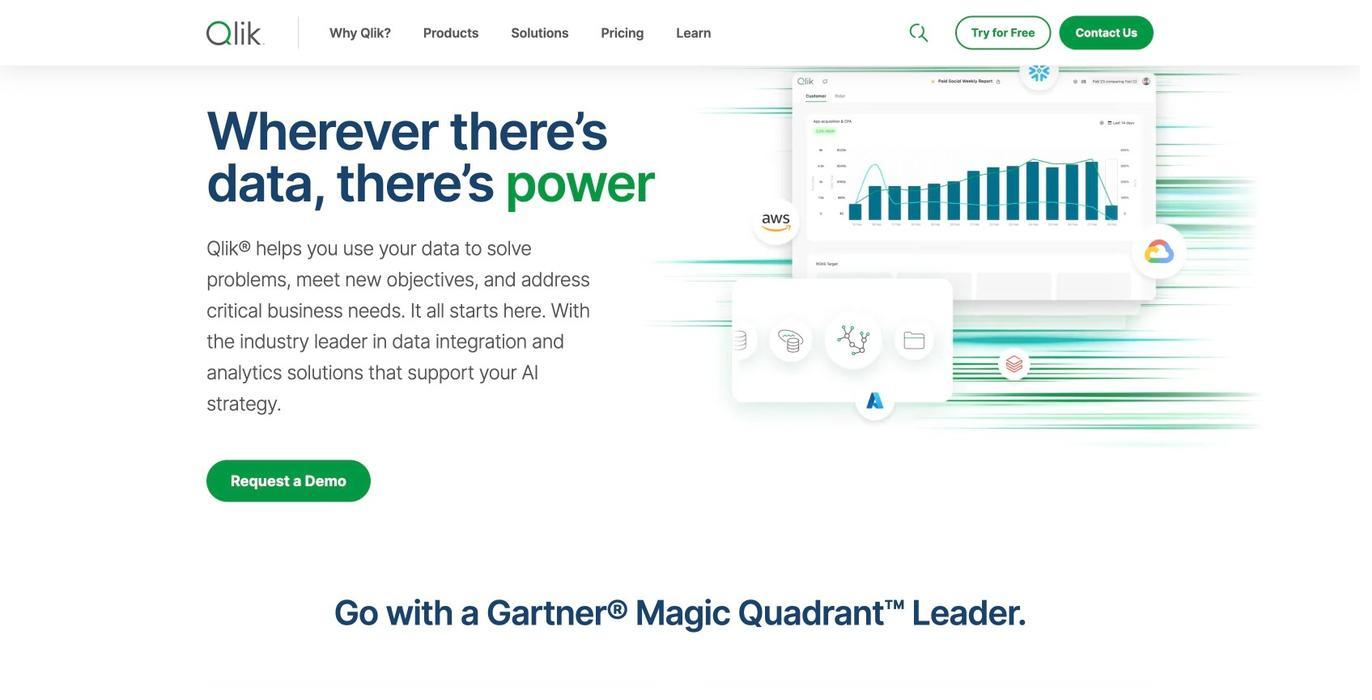 Task type: vqa. For each thing, say whether or not it's contained in the screenshot.
Login Image
yes



Task type: locate. For each thing, give the bounding box(es) containing it.
login image
[[1102, 0, 1115, 13]]



Task type: describe. For each thing, give the bounding box(es) containing it.
support image
[[911, 0, 924, 13]]

qlik image
[[206, 21, 265, 45]]



